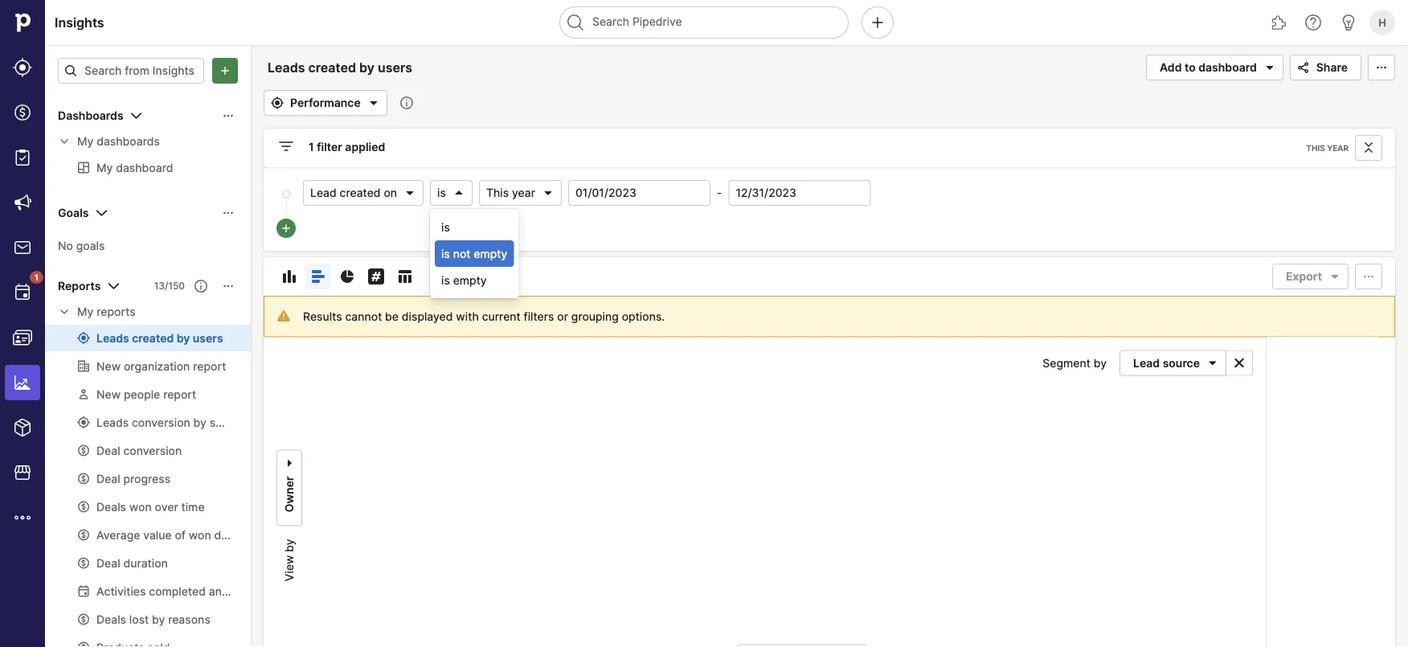 Task type: vqa. For each thing, say whether or not it's contained in the screenshot.
the left the 1
yes



Task type: locate. For each thing, give the bounding box(es) containing it.
color primary image down h button
[[1372, 61, 1392, 74]]

not
[[453, 247, 471, 260]]

1 vertical spatial color secondary image
[[1230, 357, 1249, 369]]

0 horizontal spatial this year
[[486, 186, 535, 200]]

MM/DD/YYYY text field
[[568, 180, 711, 206], [729, 180, 871, 206]]

this year
[[1307, 143, 1349, 153], [486, 186, 535, 200]]

lead
[[310, 186, 337, 200], [1134, 356, 1160, 370]]

0 horizontal spatial color secondary image
[[58, 305, 71, 318]]

by
[[1094, 356, 1107, 370], [283, 539, 296, 552]]

0 vertical spatial by
[[1094, 356, 1107, 370]]

sales inbox image
[[13, 238, 32, 257]]

options.
[[622, 309, 665, 323]]

0 vertical spatial color primary inverted image
[[215, 64, 235, 77]]

1 horizontal spatial by
[[1094, 356, 1107, 370]]

1 vertical spatial dashboards
[[97, 135, 160, 148]]

products image
[[13, 418, 32, 437]]

menu item
[[0, 360, 45, 405]]

0 vertical spatial goals
[[58, 206, 89, 220]]

source
[[1163, 356, 1200, 370]]

0 horizontal spatial color primary inverted image
[[215, 64, 235, 77]]

my right 1 menu
[[77, 305, 94, 319]]

home image
[[10, 10, 35, 35]]

1 horizontal spatial lead
[[1134, 356, 1160, 370]]

is
[[437, 186, 446, 200], [441, 220, 450, 234], [441, 247, 450, 260], [441, 273, 450, 287]]

campaigns image
[[13, 193, 32, 212]]

lead for lead source
[[1134, 356, 1160, 370]]

1 vertical spatial reports
[[97, 305, 136, 319]]

1 horizontal spatial 1
[[309, 140, 314, 154]]

by right segment
[[1094, 356, 1107, 370]]

no
[[58, 239, 73, 252]]

1 vertical spatial empty
[[453, 273, 487, 287]]

1 vertical spatial this year
[[486, 186, 535, 200]]

view
[[283, 555, 296, 582]]

color secondary image
[[58, 305, 71, 318], [1230, 357, 1249, 369]]

add
[[1160, 61, 1182, 74]]

export button
[[1273, 264, 1349, 289]]

on
[[384, 186, 397, 200]]

color secondary image left my reports
[[58, 305, 71, 318]]

dashboards
[[58, 109, 123, 123], [97, 135, 160, 148]]

0 horizontal spatial this
[[486, 186, 509, 200]]

0 horizontal spatial 1
[[35, 273, 39, 282]]

reports down no goals
[[97, 305, 136, 319]]

1 my from the top
[[77, 135, 94, 148]]

this year inside popup button
[[486, 186, 535, 200]]

empty down the is not empty
[[453, 273, 487, 287]]

segment by
[[1043, 356, 1107, 370]]

reports up my reports
[[58, 279, 101, 293]]

1 vertical spatial lead
[[1134, 356, 1160, 370]]

year
[[1327, 143, 1349, 153], [512, 186, 535, 200]]

0 horizontal spatial mm/dd/yyyy text field
[[568, 180, 711, 206]]

1 vertical spatial my
[[77, 305, 94, 319]]

deals image
[[13, 103, 32, 122]]

0 vertical spatial my
[[77, 135, 94, 148]]

h
[[1379, 16, 1387, 29]]

mm/dd/yyyy text field right "-"
[[729, 180, 871, 206]]

leads image
[[13, 58, 32, 77]]

insights
[[55, 14, 104, 30]]

0 vertical spatial this
[[1307, 143, 1325, 153]]

h button
[[1367, 6, 1399, 39]]

by for segment by
[[1094, 356, 1107, 370]]

view by
[[283, 539, 296, 582]]

color primary image right the source
[[1203, 357, 1223, 369]]

color primary image up color warning icon
[[280, 267, 299, 286]]

1 mm/dd/yyyy text field from the left
[[568, 180, 711, 206]]

is down is field
[[441, 220, 450, 234]]

grouping
[[571, 309, 619, 323]]

this year button
[[479, 180, 562, 206]]

color primary image
[[1260, 58, 1280, 77], [1372, 61, 1392, 74], [64, 64, 77, 77], [277, 137, 296, 156], [404, 187, 416, 199], [453, 187, 465, 199], [280, 267, 299, 286], [1359, 270, 1379, 283], [195, 280, 207, 293], [1203, 357, 1223, 369]]

1 vertical spatial by
[[283, 539, 296, 552]]

dashboards up color secondary icon
[[58, 109, 123, 123]]

color primary image left filter
[[277, 137, 296, 156]]

dashboards down the dashboards button
[[97, 135, 160, 148]]

0 vertical spatial dashboards
[[58, 109, 123, 123]]

1 link
[[5, 271, 43, 310]]

0 horizontal spatial lead
[[310, 186, 337, 200]]

goals up no
[[58, 206, 89, 220]]

1 for 1 filter applied
[[309, 140, 314, 154]]

results cannot be displayed with current filters or grouping options.
[[303, 309, 665, 323]]

1 horizontal spatial color secondary image
[[1230, 357, 1249, 369]]

projects image
[[13, 148, 32, 167]]

lead inside "button"
[[1134, 356, 1160, 370]]

lead left the source
[[1134, 356, 1160, 370]]

my
[[77, 135, 94, 148], [77, 305, 94, 319]]

insights image
[[13, 373, 32, 392]]

color primary image
[[1294, 61, 1313, 74], [364, 93, 383, 113], [268, 96, 287, 109], [127, 106, 146, 125], [222, 109, 235, 122], [1359, 141, 1379, 154], [542, 187, 555, 199], [92, 203, 111, 223], [222, 207, 235, 219], [309, 267, 328, 286], [338, 267, 357, 286], [367, 267, 386, 286], [396, 267, 415, 286], [1326, 270, 1345, 283], [104, 277, 123, 296], [222, 280, 235, 293], [283, 454, 296, 473]]

0 vertical spatial color secondary image
[[58, 305, 71, 318]]

goals right no
[[76, 239, 105, 252]]

by up view
[[283, 539, 296, 552]]

0 vertical spatial 1
[[309, 140, 314, 154]]

color warning image
[[277, 309, 290, 322]]

2 my from the top
[[77, 305, 94, 319]]

1
[[309, 140, 314, 154], [35, 273, 39, 282]]

-
[[717, 186, 722, 200]]

empty right not
[[474, 247, 508, 260]]

0 vertical spatial this year
[[1307, 143, 1349, 153]]

dashboards inside button
[[58, 109, 123, 123]]

dashboards button
[[45, 103, 251, 129]]

1 inside the 1 link
[[35, 273, 39, 282]]

lead left created
[[310, 186, 337, 200]]

marketplace image
[[13, 463, 32, 482]]

displayed
[[402, 309, 453, 323]]

filters
[[524, 309, 554, 323]]

color primary image right dashboard
[[1260, 58, 1280, 77]]

goals
[[58, 206, 89, 220], [76, 239, 105, 252]]

my right color secondary icon
[[77, 135, 94, 148]]

color primary image inside the "is" popup button
[[453, 187, 465, 199]]

1 horizontal spatial color primary inverted image
[[280, 222, 293, 235]]

empty
[[474, 247, 508, 260], [453, 273, 487, 287]]

add to dashboard button
[[1146, 55, 1284, 80]]

1 vertical spatial goals
[[76, 239, 105, 252]]

color primary image right export button
[[1359, 270, 1379, 283]]

Leads created by users field
[[264, 57, 441, 78]]

is field
[[430, 180, 473, 206]]

performance
[[290, 96, 361, 110]]

This year field
[[479, 180, 562, 206]]

lead inside popup button
[[310, 186, 337, 200]]

0 horizontal spatial year
[[512, 186, 535, 200]]

color primary inverted image
[[215, 64, 235, 77], [280, 222, 293, 235]]

list box
[[430, 209, 519, 298]]

lead source button
[[1120, 350, 1227, 376]]

contacts image
[[13, 328, 32, 347]]

0 vertical spatial lead
[[310, 186, 337, 200]]

reports
[[58, 279, 101, 293], [97, 305, 136, 319]]

1 horizontal spatial mm/dd/yyyy text field
[[729, 180, 871, 206]]

lead for lead created on
[[310, 186, 337, 200]]

with
[[456, 309, 479, 323]]

1 menu
[[0, 0, 45, 647]]

1 vertical spatial 1
[[35, 273, 39, 282]]

sales assistant image
[[1339, 13, 1359, 32]]

color secondary image right the source
[[1230, 357, 1249, 369]]

filter
[[317, 140, 342, 154]]

mm/dd/yyyy text field left "-"
[[568, 180, 711, 206]]

1 vertical spatial color primary inverted image
[[280, 222, 293, 235]]

current
[[482, 309, 521, 323]]

color primary image up not
[[453, 187, 465, 199]]

color primary image right on
[[404, 187, 416, 199]]

is empty
[[441, 273, 487, 287]]

is not empty
[[441, 247, 508, 260]]

1 vertical spatial year
[[512, 186, 535, 200]]

color primary image inside lead source "button"
[[1203, 357, 1223, 369]]

color primary image inside owner button
[[283, 454, 296, 473]]

is inside popup button
[[437, 186, 446, 200]]

is down the is not empty
[[441, 273, 450, 287]]

export
[[1286, 270, 1322, 283]]

this
[[1307, 143, 1325, 153], [486, 186, 509, 200]]

1 horizontal spatial year
[[1327, 143, 1349, 153]]

Search from Insights text field
[[58, 58, 204, 84]]

1 vertical spatial this
[[486, 186, 509, 200]]

0 horizontal spatial by
[[283, 539, 296, 552]]

color primary image inside this year popup button
[[542, 187, 555, 199]]

color secondary image
[[58, 135, 71, 148]]

list box containing is
[[430, 209, 519, 298]]

1 horizontal spatial this
[[1307, 143, 1325, 153]]

segment
[[1043, 356, 1091, 370]]

color primary image right 'leads' image
[[64, 64, 77, 77]]

1 for 1
[[35, 273, 39, 282]]

is right on
[[437, 186, 446, 200]]



Task type: describe. For each thing, give the bounding box(es) containing it.
0 vertical spatial year
[[1327, 143, 1349, 153]]

by for view by
[[283, 539, 296, 552]]

color primary image right '13/150'
[[195, 280, 207, 293]]

color primary image inside lead created on popup button
[[404, 187, 416, 199]]

color primary inverted image for lead created on field
[[280, 222, 293, 235]]

info image
[[400, 96, 413, 109]]

or
[[557, 309, 568, 323]]

my dashboards
[[77, 135, 160, 148]]

add to dashboard
[[1160, 61, 1257, 74]]

lead created on button
[[303, 180, 424, 206]]

no goals
[[58, 239, 105, 252]]

results
[[303, 309, 342, 323]]

0 vertical spatial reports
[[58, 279, 101, 293]]

0 vertical spatial empty
[[474, 247, 508, 260]]

lead created on
[[310, 186, 397, 200]]

my for my dashboards
[[77, 135, 94, 148]]

color undefined image
[[13, 283, 32, 302]]

created
[[340, 186, 381, 200]]

to
[[1185, 61, 1196, 74]]

owner
[[283, 476, 296, 513]]

color primary image inside add to dashboard button
[[1260, 58, 1280, 77]]

quick add image
[[868, 13, 887, 32]]

is left not
[[441, 247, 450, 260]]

applied
[[345, 140, 385, 154]]

cannot
[[345, 309, 382, 323]]

this inside popup button
[[486, 186, 509, 200]]

13/150
[[154, 280, 185, 292]]

share
[[1317, 61, 1348, 74]]

is button
[[430, 180, 473, 206]]

1 filter applied
[[309, 140, 385, 154]]

1 horizontal spatial this year
[[1307, 143, 1349, 153]]

my for my reports
[[77, 305, 94, 319]]

color primary inverted image for search from insights text box
[[215, 64, 235, 77]]

my reports
[[77, 305, 136, 319]]

goals inside goals button
[[58, 206, 89, 220]]

color primary image inside export button
[[1326, 270, 1345, 283]]

performance button
[[264, 90, 387, 116]]

Lead created on field
[[303, 180, 424, 206]]

color primary image inside share 'button'
[[1294, 61, 1313, 74]]

goals button
[[45, 200, 251, 226]]

lead source
[[1134, 356, 1200, 370]]

share button
[[1290, 55, 1362, 80]]

2 mm/dd/yyyy text field from the left
[[729, 180, 871, 206]]

Search Pipedrive field
[[560, 6, 849, 39]]

dashboard
[[1199, 61, 1257, 74]]

more image
[[13, 508, 32, 527]]

owner button
[[277, 450, 302, 526]]

be
[[385, 309, 399, 323]]

quick help image
[[1304, 13, 1323, 32]]

year inside this year popup button
[[512, 186, 535, 200]]



